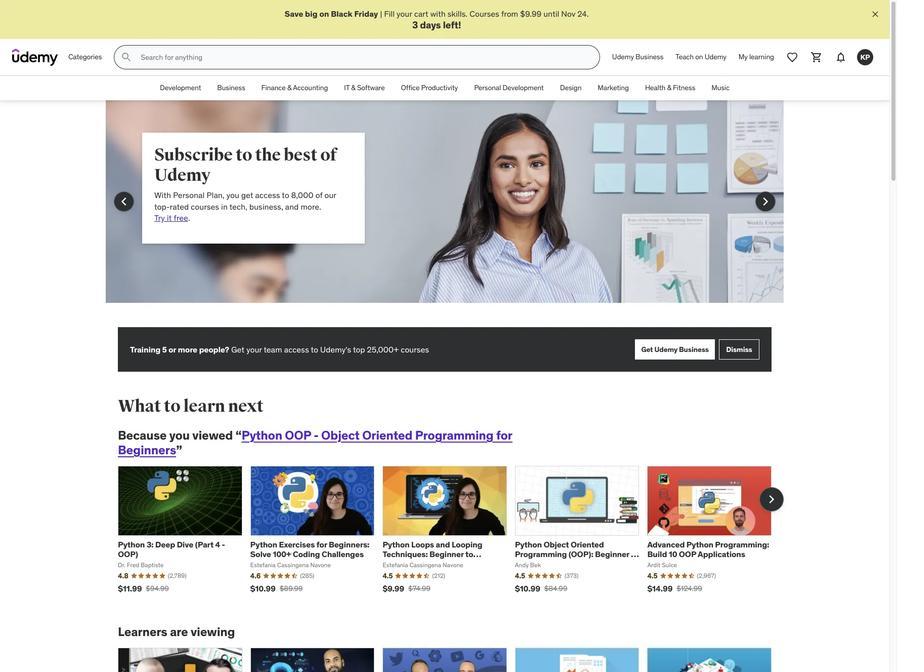 Task type: vqa. For each thing, say whether or not it's contained in the screenshot.
the left creativity
no



Task type: describe. For each thing, give the bounding box(es) containing it.
3
[[413, 19, 418, 31]]

to inside python object oriented programming (oop): beginner to pro
[[632, 549, 639, 559]]

oop)
[[118, 549, 138, 559]]

big
[[305, 9, 318, 19]]

1 vertical spatial access
[[284, 344, 309, 354]]

advanced inside python loops and looping techniques: beginner to advanced
[[383, 559, 420, 569]]

with
[[431, 9, 446, 19]]

and inside subscribe to the best of udemy with personal plan, you get access to 8,000 of our top-rated courses in tech, business, and more. try it free .
[[285, 201, 299, 211]]

teach on udemy
[[676, 52, 727, 61]]

development link
[[152, 76, 209, 100]]

& for fitness
[[668, 83, 672, 92]]

python for oop
[[242, 428, 283, 443]]

learn
[[183, 396, 225, 417]]

2 horizontal spatial business
[[680, 345, 709, 354]]

8,000
[[291, 190, 314, 200]]

from
[[502, 9, 519, 19]]

notifications image
[[836, 51, 848, 63]]

design
[[560, 83, 582, 92]]

categories
[[68, 52, 102, 61]]

& for accounting
[[288, 83, 292, 92]]

beginners:
[[329, 539, 370, 549]]

shopping cart with 0 items image
[[811, 51, 823, 63]]

try
[[154, 213, 165, 223]]

office productivity link
[[393, 76, 466, 100]]

dive
[[177, 539, 194, 549]]

learners
[[118, 624, 168, 640]]

submit search image
[[121, 51, 133, 63]]

the
[[255, 144, 281, 166]]

& for software
[[351, 83, 356, 92]]

solve
[[250, 549, 271, 559]]

challenges
[[322, 549, 364, 559]]

$9.99
[[521, 9, 542, 19]]

development inside development link
[[160, 83, 201, 92]]

to up because you viewed "
[[164, 396, 180, 417]]

oop inside python oop - object oriented programming for beginners
[[285, 428, 311, 443]]

programming:
[[716, 539, 770, 549]]

best
[[284, 144, 318, 166]]

training 5 or more people? get your team access to udemy's top 25,000+ courses
[[130, 344, 429, 354]]

training
[[130, 344, 161, 354]]

carousel element for the python oop - object oriented programming for beginners link
[[118, 466, 784, 601]]

python oop - object oriented programming for beginners
[[118, 428, 513, 458]]

or
[[169, 344, 176, 354]]

python 3: deep dive (part 4 - oop) link
[[118, 539, 225, 559]]

teach on udemy link
[[670, 45, 733, 69]]

personal inside subscribe to the best of udemy with personal plan, you get access to 8,000 of our top-rated courses in tech, business, and more. try it free .
[[173, 190, 205, 200]]

- inside python oop - object oriented programming for beginners
[[314, 428, 319, 443]]

udemy image
[[12, 49, 58, 66]]

to left the
[[236, 144, 252, 166]]

pro
[[515, 559, 528, 569]]

python exercises for beginners: solve 100+ coding challenges link
[[250, 539, 370, 559]]

to left udemy's
[[311, 344, 318, 354]]

wishlist image
[[787, 51, 799, 63]]

fitness
[[674, 83, 696, 92]]

previous image
[[116, 194, 132, 210]]

and inside python loops and looping techniques: beginner to advanced
[[436, 539, 450, 549]]

1 vertical spatial of
[[316, 190, 323, 200]]

it & software link
[[336, 76, 393, 100]]

music link
[[704, 76, 738, 100]]

personal development link
[[466, 76, 552, 100]]

1 vertical spatial your
[[247, 344, 262, 354]]

python for object
[[515, 539, 542, 549]]

python loops and looping techniques: beginner to advanced link
[[383, 539, 483, 569]]

business,
[[250, 201, 283, 211]]

1 vertical spatial courses
[[401, 344, 429, 354]]

0 horizontal spatial business
[[217, 83, 245, 92]]

categories button
[[62, 45, 108, 69]]

team
[[264, 344, 282, 354]]

python oop - object oriented programming for beginners link
[[118, 428, 513, 458]]

python object oriented programming (oop): beginner to pro link
[[515, 539, 640, 569]]

finance & accounting link
[[253, 76, 336, 100]]

python for exercises
[[250, 539, 277, 549]]

software
[[357, 83, 385, 92]]

fill
[[384, 9, 395, 19]]

finance
[[262, 83, 286, 92]]

access inside subscribe to the best of udemy with personal plan, you get access to 8,000 of our top-rated courses in tech, business, and more. try it free .
[[255, 190, 280, 200]]

(part
[[195, 539, 214, 549]]

for inside python exercises for beginners: solve 100+ coding challenges
[[317, 539, 327, 549]]

more.
[[301, 201, 321, 211]]

subscribe to the best of udemy with personal plan, you get access to 8,000 of our top-rated courses in tech, business, and more. try it free .
[[154, 144, 337, 223]]

python inside the advanced python programming: build 10 oop applications
[[687, 539, 714, 549]]

"
[[236, 428, 242, 443]]

your inside the save big on black friday | fill your cart with skills. courses from $9.99 until nov 24. 3 days left!
[[397, 9, 413, 19]]

viewed
[[192, 428, 233, 443]]

to left 8,000
[[282, 190, 290, 200]]

on inside the save big on black friday | fill your cart with skills. courses from $9.99 until nov 24. 3 days left!
[[320, 9, 329, 19]]

left!
[[443, 19, 461, 31]]

learners are viewing
[[118, 624, 235, 640]]

black
[[331, 9, 353, 19]]

days
[[420, 19, 441, 31]]

100+
[[273, 549, 291, 559]]

next
[[228, 396, 264, 417]]

beginner for and
[[430, 549, 464, 559]]

it & software
[[344, 83, 385, 92]]

oriented inside python object oriented programming (oop): beginner to pro
[[571, 539, 605, 549]]

viewing
[[191, 624, 235, 640]]

0 horizontal spatial you
[[169, 428, 190, 443]]

beginner for oriented
[[596, 549, 630, 559]]

0 vertical spatial of
[[321, 144, 337, 166]]

marketing
[[598, 83, 629, 92]]

tech,
[[230, 201, 248, 211]]



Task type: locate. For each thing, give the bounding box(es) containing it.
because
[[118, 428, 167, 443]]

save
[[285, 9, 304, 19]]

carousel element containing python 3: deep dive (part 4 - oop)
[[118, 466, 784, 601]]

beginner right (oop):
[[596, 549, 630, 559]]

1 beginner from the left
[[430, 549, 464, 559]]

1 vertical spatial on
[[696, 52, 704, 61]]

exercises
[[279, 539, 315, 549]]

what to learn next
[[118, 396, 264, 417]]

4
[[215, 539, 220, 549]]

development
[[160, 83, 201, 92], [503, 83, 544, 92]]

1 horizontal spatial business
[[636, 52, 664, 61]]

of left our at the left of page
[[316, 190, 323, 200]]

and
[[285, 201, 299, 211], [436, 539, 450, 549]]

0 vertical spatial on
[[320, 9, 329, 19]]

to inside python loops and looping techniques: beginner to advanced
[[466, 549, 474, 559]]

0 vertical spatial your
[[397, 9, 413, 19]]

top
[[353, 344, 365, 354]]

coding
[[293, 549, 320, 559]]

0 horizontal spatial and
[[285, 201, 299, 211]]

skills.
[[448, 9, 468, 19]]

friday
[[355, 9, 378, 19]]

you down what to learn next
[[169, 428, 190, 443]]

0 vertical spatial you
[[227, 190, 239, 200]]

next image
[[758, 194, 774, 210], [764, 491, 780, 508]]

rated
[[170, 201, 189, 211]]

health & fitness
[[646, 83, 696, 92]]

25,000+
[[367, 344, 399, 354]]

1 horizontal spatial object
[[544, 539, 570, 549]]

courses
[[470, 9, 500, 19]]

kp link
[[854, 45, 878, 69]]

0 horizontal spatial for
[[317, 539, 327, 549]]

0 vertical spatial personal
[[475, 83, 501, 92]]

python down next
[[242, 428, 283, 443]]

python object oriented programming (oop): beginner to pro
[[515, 539, 639, 569]]

advanced python programming: build 10 oop applications link
[[648, 539, 770, 559]]

python for 3:
[[118, 539, 145, 549]]

courses right 25,000+
[[401, 344, 429, 354]]

0 vertical spatial oriented
[[363, 428, 413, 443]]

beginner
[[430, 549, 464, 559], [596, 549, 630, 559]]

& inside 'link'
[[351, 83, 356, 92]]

& right finance
[[288, 83, 292, 92]]

&
[[288, 83, 292, 92], [351, 83, 356, 92], [668, 83, 672, 92]]

personal up rated
[[173, 190, 205, 200]]

personal development
[[475, 83, 544, 92]]

carousel element
[[106, 100, 784, 327], [118, 466, 784, 601]]

to right loops
[[466, 549, 474, 559]]

1 horizontal spatial courses
[[401, 344, 429, 354]]

python right 10
[[687, 539, 714, 549]]

0 horizontal spatial oop
[[285, 428, 311, 443]]

python 3: deep dive (part 4 - oop)
[[118, 539, 225, 559]]

1 horizontal spatial for
[[497, 428, 513, 443]]

(oop):
[[569, 549, 594, 559]]

programming inside python object oriented programming (oop): beginner to pro
[[515, 549, 567, 559]]

0 horizontal spatial on
[[320, 9, 329, 19]]

accounting
[[293, 83, 328, 92]]

|
[[380, 9, 383, 19]]

1 vertical spatial advanced
[[383, 559, 420, 569]]

0 vertical spatial programming
[[415, 428, 494, 443]]

1 vertical spatial carousel element
[[118, 466, 784, 601]]

24.
[[578, 9, 589, 19]]

get
[[231, 344, 245, 354], [642, 345, 654, 354]]

development inside personal development link
[[503, 83, 544, 92]]

0 vertical spatial business
[[636, 52, 664, 61]]

0 horizontal spatial personal
[[173, 190, 205, 200]]

your right fill
[[397, 9, 413, 19]]

2 beginner from the left
[[596, 549, 630, 559]]

python left exercises
[[250, 539, 277, 549]]

& right it
[[351, 83, 356, 92]]

python inside python object oriented programming (oop): beginner to pro
[[515, 539, 542, 549]]

2 development from the left
[[503, 83, 544, 92]]

0 horizontal spatial oriented
[[363, 428, 413, 443]]

1 horizontal spatial programming
[[515, 549, 567, 559]]

-
[[314, 428, 319, 443], [222, 539, 225, 549]]

to
[[236, 144, 252, 166], [282, 190, 290, 200], [311, 344, 318, 354], [164, 396, 180, 417], [466, 549, 474, 559], [632, 549, 639, 559]]

it
[[344, 83, 350, 92]]

on right teach
[[696, 52, 704, 61]]

free
[[174, 213, 188, 223]]

techniques:
[[383, 549, 428, 559]]

loops
[[412, 539, 435, 549]]

0 vertical spatial object
[[322, 428, 360, 443]]

0 horizontal spatial advanced
[[383, 559, 420, 569]]

close image
[[871, 9, 881, 19]]

carousel element for business link
[[106, 100, 784, 327]]

personal right productivity
[[475, 83, 501, 92]]

python loops and looping techniques: beginner to advanced
[[383, 539, 483, 569]]

access up business,
[[255, 190, 280, 200]]

udemy inside subscribe to the best of udemy with personal plan, you get access to 8,000 of our top-rated courses in tech, business, and more. try it free .
[[154, 165, 211, 186]]

python left loops
[[383, 539, 410, 549]]

it
[[167, 213, 172, 223]]

business link
[[209, 76, 253, 100]]

1 horizontal spatial you
[[227, 190, 239, 200]]

0 vertical spatial for
[[497, 428, 513, 443]]

build
[[648, 549, 668, 559]]

0 vertical spatial next image
[[758, 194, 774, 210]]

1 horizontal spatial -
[[314, 428, 319, 443]]

business left dismiss
[[680, 345, 709, 354]]

try it free link
[[154, 213, 188, 223]]

business up health
[[636, 52, 664, 61]]

get udemy business
[[642, 345, 709, 354]]

5
[[162, 344, 167, 354]]

0 horizontal spatial access
[[255, 190, 280, 200]]

to left build
[[632, 549, 639, 559]]

save big on black friday | fill your cart with skills. courses from $9.99 until nov 24. 3 days left!
[[285, 9, 589, 31]]

productivity
[[422, 83, 458, 92]]

object inside python oop - object oriented programming for beginners
[[322, 428, 360, 443]]

2 vertical spatial business
[[680, 345, 709, 354]]

you inside subscribe to the best of udemy with personal plan, you get access to 8,000 of our top-rated courses in tech, business, and more. try it free .
[[227, 190, 239, 200]]

3 & from the left
[[668, 83, 672, 92]]

on right the big
[[320, 9, 329, 19]]

1 horizontal spatial oriented
[[571, 539, 605, 549]]

0 horizontal spatial your
[[247, 344, 262, 354]]

& inside "link"
[[288, 83, 292, 92]]

carousel element containing subscribe to the best of udemy
[[106, 100, 784, 327]]

- inside python 3: deep dive (part 4 - oop)
[[222, 539, 225, 549]]

you up "tech,"
[[227, 190, 239, 200]]

& right health
[[668, 83, 672, 92]]

0 vertical spatial oop
[[285, 428, 311, 443]]

python inside python oop - object oriented programming for beginners
[[242, 428, 283, 443]]

.
[[188, 213, 190, 223]]

0 horizontal spatial -
[[222, 539, 225, 549]]

0 horizontal spatial beginner
[[430, 549, 464, 559]]

1 vertical spatial next image
[[764, 491, 780, 508]]

"
[[176, 442, 182, 458]]

music
[[712, 83, 730, 92]]

your left team
[[247, 344, 262, 354]]

python inside python 3: deep dive (part 4 - oop)
[[118, 539, 145, 549]]

udemy business
[[613, 52, 664, 61]]

1 vertical spatial oop
[[679, 549, 697, 559]]

object
[[322, 428, 360, 443], [544, 539, 570, 549]]

1 horizontal spatial oop
[[679, 549, 697, 559]]

python
[[242, 428, 283, 443], [118, 539, 145, 549], [250, 539, 277, 549], [383, 539, 410, 549], [515, 539, 542, 549], [687, 539, 714, 549]]

business left finance
[[217, 83, 245, 92]]

0 horizontal spatial programming
[[415, 428, 494, 443]]

1 horizontal spatial beginner
[[596, 549, 630, 559]]

are
[[170, 624, 188, 640]]

1 vertical spatial personal
[[173, 190, 205, 200]]

udemy business link
[[607, 45, 670, 69]]

access right team
[[284, 344, 309, 354]]

0 horizontal spatial courses
[[191, 201, 219, 211]]

my learning
[[739, 52, 775, 61]]

0 vertical spatial and
[[285, 201, 299, 211]]

3:
[[147, 539, 154, 549]]

plan,
[[207, 190, 225, 200]]

python up pro on the bottom of page
[[515, 539, 542, 549]]

looping
[[452, 539, 483, 549]]

1 horizontal spatial get
[[642, 345, 654, 354]]

beginner right techniques:
[[430, 549, 464, 559]]

1 horizontal spatial advanced
[[648, 539, 685, 549]]

you
[[227, 190, 239, 200], [169, 428, 190, 443]]

udemy's
[[320, 344, 351, 354]]

teach
[[676, 52, 694, 61]]

python exercises for beginners: solve 100+ coding challenges
[[250, 539, 370, 559]]

of
[[321, 144, 337, 166], [316, 190, 323, 200]]

courses
[[191, 201, 219, 211], [401, 344, 429, 354]]

0 vertical spatial advanced
[[648, 539, 685, 549]]

courses down the plan,
[[191, 201, 219, 211]]

1 vertical spatial you
[[169, 428, 190, 443]]

1 vertical spatial business
[[217, 83, 245, 92]]

oriented inside python oop - object oriented programming for beginners
[[363, 428, 413, 443]]

get
[[241, 190, 253, 200]]

0 vertical spatial access
[[255, 190, 280, 200]]

0 vertical spatial courses
[[191, 201, 219, 211]]

with
[[154, 190, 171, 200]]

0 horizontal spatial get
[[231, 344, 245, 354]]

Search for anything text field
[[139, 49, 588, 66]]

office productivity
[[401, 83, 458, 92]]

for inside python oop - object oriented programming for beginners
[[497, 428, 513, 443]]

programming inside python oop - object oriented programming for beginners
[[415, 428, 494, 443]]

1 horizontal spatial personal
[[475, 83, 501, 92]]

1 development from the left
[[160, 83, 201, 92]]

1 vertical spatial object
[[544, 539, 570, 549]]

1 vertical spatial and
[[436, 539, 450, 549]]

and right loops
[[436, 539, 450, 549]]

python for loops
[[383, 539, 410, 549]]

1 horizontal spatial and
[[436, 539, 450, 549]]

courses inside subscribe to the best of udemy with personal plan, you get access to 8,000 of our top-rated courses in tech, business, and more. try it free .
[[191, 201, 219, 211]]

nov
[[562, 9, 576, 19]]

personal
[[475, 83, 501, 92], [173, 190, 205, 200]]

health & fitness link
[[638, 76, 704, 100]]

1 horizontal spatial on
[[696, 52, 704, 61]]

1 & from the left
[[288, 83, 292, 92]]

1 horizontal spatial development
[[503, 83, 544, 92]]

oop inside the advanced python programming: build 10 oop applications
[[679, 549, 697, 559]]

beginner inside python loops and looping techniques: beginner to advanced
[[430, 549, 464, 559]]

1 horizontal spatial your
[[397, 9, 413, 19]]

0 vertical spatial carousel element
[[106, 100, 784, 327]]

health
[[646, 83, 666, 92]]

beginner inside python object oriented programming (oop): beginner to pro
[[596, 549, 630, 559]]

0 horizontal spatial object
[[322, 428, 360, 443]]

0 vertical spatial -
[[314, 428, 319, 443]]

dismiss
[[727, 345, 753, 354]]

1 vertical spatial -
[[222, 539, 225, 549]]

0 horizontal spatial &
[[288, 83, 292, 92]]

people?
[[199, 344, 229, 354]]

python inside python loops and looping techniques: beginner to advanced
[[383, 539, 410, 549]]

1 vertical spatial for
[[317, 539, 327, 549]]

udemy
[[613, 52, 635, 61], [705, 52, 727, 61], [154, 165, 211, 186], [655, 345, 678, 354]]

1 horizontal spatial access
[[284, 344, 309, 354]]

and down 8,000
[[285, 201, 299, 211]]

10
[[669, 549, 678, 559]]

1 vertical spatial oriented
[[571, 539, 605, 549]]

1 horizontal spatial &
[[351, 83, 356, 92]]

python left 3:
[[118, 539, 145, 549]]

of right 'best'
[[321, 144, 337, 166]]

2 & from the left
[[351, 83, 356, 92]]

1 vertical spatial programming
[[515, 549, 567, 559]]

more
[[178, 344, 198, 354]]

2 horizontal spatial &
[[668, 83, 672, 92]]

advanced inside the advanced python programming: build 10 oop applications
[[648, 539, 685, 549]]

python inside python exercises for beginners: solve 100+ coding challenges
[[250, 539, 277, 549]]

object inside python object oriented programming (oop): beginner to pro
[[544, 539, 570, 549]]

advanced python programming: build 10 oop applications
[[648, 539, 770, 559]]

0 horizontal spatial development
[[160, 83, 201, 92]]

our
[[325, 190, 336, 200]]

deep
[[155, 539, 175, 549]]



